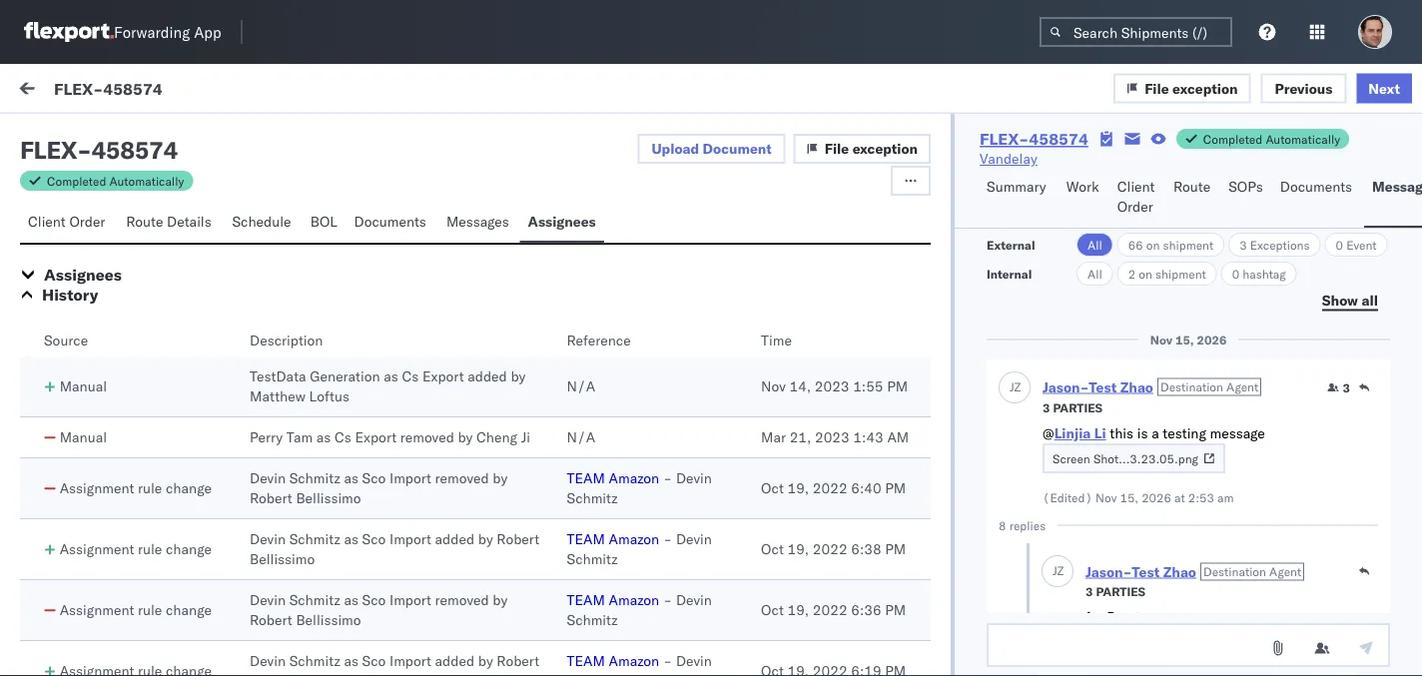 Task type: vqa. For each thing, say whether or not it's contained in the screenshot.
shipment
yes



Task type: describe. For each thing, give the bounding box(es) containing it.
description
[[250, 332, 323, 349]]

j z for jason-test zhao button to the bottom
[[1053, 563, 1064, 578]]

am
[[887, 428, 909, 446]]

customs
[[204, 508, 263, 526]]

at
[[1175, 490, 1185, 505]]

mar 21, 2023 1:43 am
[[761, 428, 909, 446]]

2
[[1128, 266, 1136, 281]]

report to improve
[[235, 317, 344, 335]]

oct 19, 2022 6:36 pm
[[761, 601, 906, 619]]

4 omkar savant from the top
[[97, 474, 186, 491]]

hold
[[266, 508, 298, 526]]

1 horizontal spatial flex-458574
[[980, 129, 1088, 149]]

0 vertical spatial 3 parties
[[1043, 400, 1103, 415]]

robert down "oct 26, 2023, 5:45 pm edt"
[[497, 652, 539, 670]]

flexport. image
[[24, 22, 114, 42]]

devin schmitz for oct 19, 2022 6:38 pm
[[567, 530, 712, 568]]

omkar savant for floats
[[97, 378, 186, 396]]

linjia li button
[[1054, 424, 1106, 442]]

bellissimo for oct 19, 2022 6:36 pm
[[296, 611, 361, 629]]

external for external
[[987, 237, 1035, 252]]

0 horizontal spatial exception
[[853, 140, 918, 157]]

devin schmitz for oct 19, 2022 6:40 pm
[[567, 469, 712, 507]]

4 team from the top
[[567, 652, 605, 670]]

show all button
[[1310, 286, 1390, 316]]

- down 14,
[[798, 397, 806, 414]]

3 inside button
[[1343, 380, 1350, 395]]

1 vertical spatial file
[[825, 140, 849, 157]]

bol button
[[302, 204, 346, 243]]

latent messaging test.
[[60, 222, 204, 239]]

flex- for oct 26, 2023, 6:30 pm edt
[[1108, 397, 1150, 414]]

1 vertical spatial completed automatically
[[47, 173, 184, 188]]

oct 19, 2022 6:40 pm
[[761, 479, 906, 497]]

21,
[[790, 428, 811, 446]]

5:46
[[581, 502, 612, 520]]

assignment for oct 19, 2022 6:36 pm
[[60, 601, 134, 619]]

ben
[[1107, 608, 1132, 626]]

generation
[[310, 368, 380, 385]]

as for oct 19, 2022 6:40 pm
[[344, 469, 359, 487]]

66
[[1128, 237, 1143, 252]]

messag button
[[1364, 169, 1422, 228]]

5 omkar from the top
[[97, 589, 139, 606]]

for ben to answer
[[1086, 608, 1197, 626]]

1 vertical spatial assignees button
[[44, 265, 122, 285]]

source
[[44, 332, 88, 349]]

2:53
[[1188, 490, 1214, 505]]

458574 up vandelay
[[1029, 129, 1088, 149]]

oct for oct 26, 2023, 7:22 pm edt
[[487, 206, 510, 224]]

1 horizontal spatial documents
[[1280, 178, 1352, 195]]

4 savant from the top
[[143, 474, 186, 491]]

flex- right my
[[54, 78, 103, 98]]

0 vertical spatial jason-test zhao button
[[1043, 378, 1153, 395]]

6:38
[[851, 540, 881, 558]]

0 horizontal spatial documents
[[354, 213, 426, 230]]

Search Shipments (/) text field
[[1040, 17, 1232, 47]]

route details button
[[118, 204, 224, 243]]

1 vertical spatial am
[[1217, 490, 1234, 505]]

0 vertical spatial to
[[277, 317, 290, 335]]

matthew
[[250, 388, 306, 405]]

oct 19, 2022 6:38 pm
[[761, 540, 906, 558]]

whatever floats your boat! waka waka!
[[60, 413, 309, 430]]

show
[[1322, 291, 1358, 309]]

external (0) button
[[24, 118, 126, 157]]

2023, for 5:45
[[539, 625, 578, 642]]

1 horizontal spatial file exception
[[1145, 79, 1238, 97]]

manual for testdata
[[60, 378, 107, 395]]

19, for oct 19, 2022 6:36 pm
[[787, 601, 809, 619]]

shipment for 66 on shipment
[[1163, 237, 1214, 252]]

6:36
[[851, 601, 881, 619]]

flex- 458574 for oct 26, 2023, 5:45 pm edt
[[1108, 625, 1202, 642]]

4 sco from the top
[[362, 652, 386, 670]]

1 vertical spatial jason-test zhao button
[[1086, 563, 1196, 580]]

2022 for 6:38
[[813, 540, 847, 558]]

this
[[1110, 424, 1134, 442]]

@ linjia li this is a testing message
[[1043, 424, 1265, 442]]

sops button
[[1221, 169, 1272, 228]]

external (0)
[[32, 127, 114, 144]]

3 parties button for jason-test zhao button to the top
[[1043, 398, 1103, 415]]

1 horizontal spatial automatically
[[1266, 131, 1340, 146]]

1 horizontal spatial order
[[1117, 198, 1153, 215]]

by down "oct 26, 2023, 5:45 pm edt"
[[478, 652, 493, 670]]

2 vertical spatial nov
[[1096, 490, 1117, 505]]

1 horizontal spatial j
[[1053, 563, 1057, 578]]

assignment for oct 19, 2022 6:38 pm
[[60, 540, 134, 558]]

savant for test.
[[143, 187, 186, 205]]

26, for oct 26, 2023, 5:45 pm edt
[[513, 625, 535, 642]]

whatever
[[60, 413, 120, 430]]

latent
[[60, 222, 100, 239]]

omkar savant for am
[[97, 283, 186, 300]]

1 vertical spatial completed
[[47, 173, 106, 188]]

2023 for 1:55
[[815, 378, 849, 395]]

related work item/shipment
[[1109, 173, 1265, 188]]

oct for oct 19, 2022 6:36 pm
[[761, 601, 784, 619]]

messages
[[446, 213, 509, 230]]

pm for 7:22
[[615, 206, 636, 224]]

robert for oct 19, 2022 6:40 pm
[[250, 489, 292, 507]]

1 vertical spatial assignees
[[44, 265, 122, 285]]

5 savant from the top
[[143, 589, 186, 606]]

3 resize handle column header from the left
[[1076, 167, 1099, 676]]

destination for jason-test zhao button to the top
[[1160, 379, 1223, 394]]

work inside 'button'
[[1066, 178, 1099, 195]]

j z for jason-test zhao button to the top
[[1010, 380, 1021, 394]]

team amazon - for oct 19, 2022 6:38 pm
[[567, 530, 672, 548]]

boat!
[[194, 413, 227, 430]]

7:22
[[581, 206, 612, 224]]

5 omkar savant from the top
[[97, 589, 186, 606]]

internal for internal
[[987, 266, 1032, 281]]

4 devin schmitz from the top
[[567, 652, 712, 676]]

oct for oct 19, 2022 6:38 pm
[[761, 540, 784, 558]]

0 for 0 event
[[1336, 237, 1343, 252]]

458574 up 'message'
[[91, 135, 178, 165]]

import for oct 19, 2022 6:38 pm
[[389, 530, 431, 548]]

1 devin schmitz as sco import added by robert bellissimo from the top
[[250, 530, 539, 568]]

pm for 1:55
[[887, 378, 908, 395]]

4 team amazon - from the top
[[567, 652, 672, 670]]

0 horizontal spatial file exception
[[825, 140, 918, 157]]

1 horizontal spatial z
[[1057, 563, 1064, 578]]

on for 66
[[1146, 237, 1160, 252]]

route details
[[126, 213, 211, 230]]

reference
[[567, 332, 631, 349]]

upload document button
[[638, 134, 786, 164]]

loftus
[[309, 388, 350, 405]]

rule for oct 19, 2022 6:38 pm
[[138, 540, 162, 558]]

test for 3 parties button related to jason-test zhao button to the bottom
[[1132, 563, 1160, 580]]

bol
[[310, 213, 337, 230]]

flex- 1366815
[[1108, 397, 1211, 414]]

1 horizontal spatial file
[[1145, 79, 1169, 97]]

6:30
[[581, 397, 612, 414]]

0 horizontal spatial flex-458574
[[54, 78, 163, 98]]

item/shipment
[[1183, 173, 1265, 188]]

0 hashtag
[[1232, 266, 1286, 281]]

2023, for 7:22
[[539, 206, 578, 224]]

- down "oct 26, 2023, 5:45 pm edt"
[[663, 652, 672, 670]]

3 button
[[1327, 380, 1350, 395]]

savant for your
[[143, 378, 186, 396]]

app
[[194, 22, 221, 41]]

sco for oct 19, 2022 6:36 pm
[[362, 591, 386, 609]]

edt for oct 26, 2023, 6:30 pm edt
[[640, 397, 666, 414]]

0 for 0 hashtag
[[1232, 266, 1240, 281]]

all button for 66
[[1077, 233, 1113, 257]]

0 horizontal spatial 15,
[[1120, 490, 1139, 505]]

savant for report
[[143, 283, 186, 300]]

amazon for oct 19, 2022 6:36 pm
[[609, 591, 659, 609]]

3 up the 0 hashtag
[[1240, 237, 1247, 252]]

by for mar 21, 2023 1:43 am
[[458, 428, 473, 446]]

previous
[[1275, 79, 1333, 97]]

1 horizontal spatial assignees button
[[520, 204, 604, 243]]

0 horizontal spatial order
[[69, 213, 105, 230]]

1366815
[[1150, 397, 1211, 414]]

as for oct 19, 2022 6:36 pm
[[344, 591, 359, 609]]

nov 14, 2023 1:55 pm
[[761, 378, 908, 395]]

delay
[[261, 623, 299, 641]]

- up the oct 26, 2023, 5:46 pm edt at the left
[[663, 469, 672, 487]]

66 on shipment
[[1128, 237, 1214, 252]]

1 horizontal spatial completed automatically
[[1203, 131, 1340, 146]]

4 resize handle column header from the left
[[1386, 167, 1410, 676]]

oct for oct 19, 2022 6:40 pm
[[761, 479, 784, 497]]

pm for 6:40
[[885, 479, 906, 497]]

4 omkar from the top
[[97, 474, 139, 491]]

0 horizontal spatial am
[[68, 317, 87, 335]]

2023 for 1:43
[[815, 428, 850, 446]]

0 horizontal spatial automatically
[[109, 173, 184, 188]]

for
[[1086, 608, 1103, 626]]

flex- up vandelay
[[980, 129, 1029, 149]]

my work
[[20, 77, 109, 104]]

2 vertical spatial added
[[435, 652, 475, 670]]

- down oct 19, 2022 6:40 pm
[[798, 502, 806, 520]]

jason-test zhao destination agent for jason-test zhao button to the top
[[1043, 378, 1259, 395]]

destination for jason-test zhao button to the bottom
[[1203, 564, 1266, 579]]

devin schmitz for oct 19, 2022 6:36 pm
[[567, 591, 712, 629]]

(edited)
[[1043, 490, 1093, 505]]

nov for nov 15, 2026
[[1150, 332, 1173, 347]]

3 up @
[[1043, 400, 1050, 415]]

team amazon - for oct 19, 2022 6:40 pm
[[567, 469, 672, 487]]

vandelay
[[980, 150, 1037, 167]]

manual for perry
[[60, 428, 107, 446]]

change for oct 19, 2022 6:36 pm
[[166, 601, 212, 619]]

3 up "for"
[[1086, 584, 1093, 599]]

1:43
[[853, 428, 884, 446]]

test for 3 parties button corresponding to jason-test zhao button to the top
[[1089, 378, 1117, 395]]

upload document
[[652, 140, 772, 157]]

6:40
[[851, 479, 881, 497]]

as for nov 14, 2023 1:55 pm
[[384, 368, 398, 385]]

previous button
[[1261, 73, 1347, 103]]

n/a for testdata generation as cs export added by matthew loftus
[[567, 378, 595, 395]]

- up 'message'
[[77, 135, 91, 165]]

1 vertical spatial 2026
[[1142, 490, 1171, 505]]

458574 up 66 on shipment
[[1150, 206, 1202, 224]]

0 vertical spatial assignees
[[528, 213, 596, 230]]

exceptions
[[1250, 237, 1310, 252]]

cheng
[[476, 428, 517, 446]]

458574 right ben
[[1150, 625, 1202, 642]]

1 horizontal spatial client order button
[[1109, 169, 1166, 228]]

0 vertical spatial 15,
[[1175, 332, 1194, 347]]

testing
[[1163, 424, 1206, 442]]

by for oct 19, 2022 6:40 pm
[[493, 469, 508, 487]]

0 vertical spatial exception
[[1173, 79, 1238, 97]]

devin schmitz as sco import removed by robert bellissimo for oct 19, 2022 6:36 pm
[[250, 591, 508, 629]]

i
[[60, 317, 64, 335]]

2 devin schmitz as sco import added by robert bellissimo from the top
[[250, 652, 539, 676]]

client for the rightmost client order button
[[1117, 178, 1155, 195]]

devan
[[216, 623, 258, 641]]

a
[[1152, 424, 1159, 442]]

type
[[301, 508, 333, 526]]

bellissimo down delay
[[250, 672, 315, 676]]

all for 66
[[1088, 237, 1102, 252]]

flex-458574 link
[[980, 129, 1088, 149]]

0 event
[[1336, 237, 1377, 252]]

1 horizontal spatial to
[[1135, 608, 1148, 626]]

on for 2
[[1139, 266, 1152, 281]]

li
[[1094, 424, 1106, 442]]

ji
[[521, 428, 530, 446]]



Task type: locate. For each thing, give the bounding box(es) containing it.
1 horizontal spatial export
[[422, 368, 464, 385]]

1 horizontal spatial am
[[1217, 490, 1234, 505]]

jason-
[[1043, 378, 1089, 395], [1086, 563, 1132, 580]]

2 exception: from the top
[[63, 623, 134, 641]]

3 change from the top
[[166, 601, 212, 619]]

all for 2
[[1088, 266, 1102, 281]]

robert down the oct 26, 2023, 5:46 pm edt at the left
[[497, 530, 539, 548]]

client order for the rightmost client order button
[[1117, 178, 1155, 215]]

change
[[166, 479, 212, 497], [166, 540, 212, 558], [166, 601, 212, 619]]

exception: for exception: unknown customs hold type
[[63, 508, 134, 526]]

2271801
[[1150, 502, 1211, 520]]

assignees button right "messages" in the left top of the page
[[520, 204, 604, 243]]

1 omkar from the top
[[97, 187, 139, 205]]

completed
[[1203, 131, 1263, 146], [47, 173, 106, 188]]

1 amazon from the top
[[609, 469, 659, 487]]

rule up warehouse
[[138, 601, 162, 619]]

flex- for oct 26, 2023, 5:46 pm edt
[[1108, 502, 1150, 520]]

0 vertical spatial on
[[1146, 237, 1160, 252]]

2 amazon from the top
[[609, 530, 659, 548]]

external for external (0)
[[32, 127, 84, 144]]

0 horizontal spatial j
[[1010, 380, 1014, 394]]

2 devin schmitz from the top
[[567, 530, 712, 568]]

2 rule from the top
[[138, 540, 162, 558]]

1 vertical spatial destination
[[1203, 564, 1266, 579]]

1 vertical spatial removed
[[435, 469, 489, 487]]

0 vertical spatial destination
[[1160, 379, 1223, 394]]

1 vertical spatial file exception
[[825, 140, 918, 157]]

flex-458574 up vandelay
[[980, 129, 1088, 149]]

edt for oct 26, 2023, 7:22 pm edt
[[640, 206, 666, 224]]

omkar up warehouse
[[97, 589, 139, 606]]

floats
[[123, 413, 159, 430]]

omkar for floats
[[97, 378, 139, 396]]

bellissimo for oct 19, 2022 6:38 pm
[[250, 550, 315, 568]]

26, up ji
[[513, 397, 535, 414]]

- down oct 19, 2022 6:36 pm
[[798, 625, 806, 642]]

(0) inside external (0) button
[[88, 127, 114, 144]]

1 horizontal spatial documents button
[[1272, 169, 1364, 228]]

i am
[[60, 317, 87, 335]]

export inside the testdata generation as cs export added by matthew loftus
[[422, 368, 464, 385]]

1 vertical spatial parties
[[1096, 584, 1146, 599]]

15, up 1366815
[[1175, 332, 1194, 347]]

screen shot...3.23.05.png link
[[1053, 451, 1216, 466]]

pm right 6:30
[[615, 397, 636, 414]]

0 left the event
[[1336, 237, 1343, 252]]

1 horizontal spatial exception
[[1173, 79, 1238, 97]]

1 vertical spatial exception
[[853, 140, 918, 157]]

3 exceptions
[[1240, 237, 1310, 252]]

0 vertical spatial internal
[[134, 127, 183, 144]]

cs inside the testdata generation as cs export added by matthew loftus
[[402, 368, 419, 385]]

completed down the flex - 458574
[[47, 173, 106, 188]]

mar
[[761, 428, 786, 446]]

internal (0)
[[134, 127, 212, 144]]

flex- left at
[[1108, 502, 1150, 520]]

jason-test zhao destination agent up answer
[[1086, 563, 1301, 580]]

route inside the route details button
[[126, 213, 163, 230]]

file exception
[[1145, 79, 1238, 97], [825, 140, 918, 157]]

route inside button
[[1174, 178, 1211, 195]]

edt right 7:22
[[640, 206, 666, 224]]

assignment rule change for oct 19, 2022 6:40 pm
[[60, 479, 212, 497]]

1:55
[[853, 378, 883, 395]]

devin
[[250, 469, 286, 487], [676, 469, 712, 487], [250, 530, 286, 548], [676, 530, 712, 548], [250, 591, 286, 609], [676, 591, 712, 609], [250, 652, 286, 670], [676, 652, 712, 670]]

1 sco from the top
[[362, 469, 386, 487]]

1 vertical spatial export
[[355, 428, 397, 446]]

2 vertical spatial assignment rule change
[[60, 601, 212, 619]]

import work
[[148, 82, 227, 99]]

work up external (0)
[[57, 77, 109, 104]]

1 devin schmitz from the top
[[567, 469, 712, 507]]

assignees
[[528, 213, 596, 230], [44, 265, 122, 285]]

1 vertical spatial jason-test zhao destination agent
[[1086, 563, 1301, 580]]

19, for oct 19, 2022 6:40 pm
[[787, 479, 809, 497]]

file right document
[[825, 140, 849, 157]]

0 left "hashtag"
[[1232, 266, 1240, 281]]

3 26, from the top
[[513, 502, 535, 520]]

screen
[[1053, 451, 1090, 466]]

pm right 5:46
[[615, 502, 636, 520]]

0 vertical spatial n/a
[[567, 378, 595, 395]]

automatically down previous button on the top right of the page
[[1266, 131, 1340, 146]]

0 vertical spatial automatically
[[1266, 131, 1340, 146]]

1 26, from the top
[[513, 206, 535, 224]]

1 (0) from the left
[[88, 127, 114, 144]]

test.
[[175, 222, 204, 239]]

j
[[1010, 380, 1014, 394], [1053, 563, 1057, 578]]

1 rule from the top
[[138, 479, 162, 497]]

1 horizontal spatial work
[[1154, 173, 1180, 188]]

0 vertical spatial added
[[468, 368, 507, 385]]

1 vertical spatial client
[[28, 213, 66, 230]]

file exception button
[[1114, 73, 1251, 103], [1114, 73, 1251, 103], [794, 134, 931, 164], [794, 134, 931, 164]]

1 2023, from the top
[[539, 206, 578, 224]]

jason-test zhao destination agent up flex- 1366815
[[1043, 378, 1259, 395]]

by for oct 19, 2022 6:36 pm
[[493, 591, 508, 609]]

14,
[[789, 378, 811, 395]]

omkar up unknown
[[97, 474, 139, 491]]

by up ji
[[511, 368, 526, 385]]

sops
[[1229, 178, 1263, 195]]

omkar
[[97, 187, 139, 205], [97, 283, 139, 300], [97, 378, 139, 396], [97, 474, 139, 491], [97, 589, 139, 606]]

1 horizontal spatial route
[[1174, 178, 1211, 195]]

26, for oct 26, 2023, 5:46 pm edt
[[513, 502, 535, 520]]

0 horizontal spatial test
[[1089, 378, 1117, 395]]

added for oct 19, 2022 6:38 pm
[[435, 530, 475, 548]]

team amazon - down 5:45
[[567, 652, 672, 670]]

assignees down the latent
[[44, 265, 122, 285]]

(edited)  nov 15, 2026 at 2:53 am
[[1043, 490, 1234, 505]]

1 n/a from the top
[[567, 378, 595, 395]]

amazon down 5:46
[[609, 530, 659, 548]]

import work button
[[148, 82, 227, 99]]

3 omkar savant from the top
[[97, 378, 186, 396]]

pm for 6:38
[[885, 540, 906, 558]]

as for oct 19, 2022 6:38 pm
[[344, 530, 359, 548]]

pm
[[615, 206, 636, 224], [887, 378, 908, 395], [615, 397, 636, 414], [885, 479, 906, 497], [615, 502, 636, 520], [885, 540, 906, 558], [885, 601, 906, 619], [615, 625, 636, 642]]

0 vertical spatial flex- 458574
[[1108, 206, 1202, 224]]

change for oct 19, 2022 6:38 pm
[[166, 540, 212, 558]]

4 amazon from the top
[[609, 652, 659, 670]]

savant
[[143, 187, 186, 205], [143, 283, 186, 300], [143, 378, 186, 396], [143, 474, 186, 491], [143, 589, 186, 606]]

(0) up 'message'
[[88, 127, 114, 144]]

0 horizontal spatial completed
[[47, 173, 106, 188]]

1 team from the top
[[567, 469, 605, 487]]

nov for nov 14, 2023 1:55 pm
[[761, 378, 786, 395]]

cs
[[402, 368, 419, 385], [335, 428, 351, 446]]

exception: left warehouse
[[63, 623, 134, 641]]

26, left 5:45
[[513, 625, 535, 642]]

show all
[[1322, 291, 1378, 309]]

3 savant from the top
[[143, 378, 186, 396]]

1 19, from the top
[[787, 479, 809, 497]]

2023
[[815, 378, 849, 395], [815, 428, 850, 446]]

n/a up oct 26, 2023, 6:30 pm edt
[[567, 378, 595, 395]]

cs for generation
[[402, 368, 419, 385]]

replies
[[1009, 518, 1046, 533]]

1 horizontal spatial j z
[[1053, 563, 1064, 578]]

1 vertical spatial 3 parties
[[1086, 584, 1146, 599]]

team for oct 19, 2022 6:36 pm
[[567, 591, 605, 609]]

edt
[[640, 206, 666, 224], [640, 397, 666, 414], [640, 502, 666, 520], [640, 625, 666, 642]]

warehouse
[[138, 623, 212, 641]]

4 26, from the top
[[513, 625, 535, 642]]

0 vertical spatial exception:
[[63, 508, 134, 526]]

0 vertical spatial change
[[166, 479, 212, 497]]

1 savant from the top
[[143, 187, 186, 205]]

amazon for oct 19, 2022 6:38 pm
[[609, 530, 659, 548]]

amazon up 5:45
[[609, 591, 659, 609]]

1 assignment from the top
[[60, 479, 134, 497]]

3 2023, from the top
[[539, 502, 578, 520]]

sco for oct 19, 2022 6:40 pm
[[362, 469, 386, 487]]

robert
[[250, 489, 292, 507], [497, 530, 539, 548], [250, 611, 292, 629], [497, 652, 539, 670]]

2 omkar from the top
[[97, 283, 139, 300]]

on
[[1146, 237, 1160, 252], [1139, 266, 1152, 281]]

0 vertical spatial 2023
[[815, 378, 849, 395]]

shot...3.23.05.png
[[1094, 451, 1199, 466]]

0 vertical spatial completed
[[1203, 131, 1263, 146]]

omkar up latent messaging test. at the left
[[97, 187, 139, 205]]

n/a for perry tam as cs export removed by cheng ji
[[567, 428, 595, 446]]

-
[[77, 135, 91, 165], [798, 397, 806, 414], [663, 469, 672, 487], [798, 502, 806, 520], [663, 530, 672, 548], [663, 591, 672, 609], [798, 625, 806, 642], [663, 652, 672, 670]]

to
[[277, 317, 290, 335], [1135, 608, 1148, 626]]

work
[[194, 82, 227, 99], [1066, 178, 1099, 195]]

zhao for jason-test zhao button to the bottom
[[1163, 563, 1196, 580]]

devin schmitz
[[567, 469, 712, 507], [567, 530, 712, 568], [567, 591, 712, 629], [567, 652, 712, 676]]

oct down mar
[[761, 479, 784, 497]]

documents button right bol at the left of the page
[[346, 204, 438, 243]]

3 edt from the top
[[640, 502, 666, 520]]

19, for oct 19, 2022 6:38 pm
[[787, 540, 809, 558]]

1 vertical spatial flex-458574
[[980, 129, 1088, 149]]

omkar down latent messaging test. at the left
[[97, 283, 139, 300]]

2 omkar savant from the top
[[97, 283, 186, 300]]

pm right 1:55
[[887, 378, 908, 395]]

1 horizontal spatial external
[[987, 237, 1035, 252]]

2 2023 from the top
[[815, 428, 850, 446]]

0 vertical spatial manual
[[60, 378, 107, 395]]

2022 for 6:40
[[813, 479, 847, 497]]

flex-
[[54, 78, 103, 98], [980, 129, 1029, 149], [1108, 206, 1150, 224], [1108, 397, 1150, 414], [1108, 502, 1150, 520], [1108, 625, 1150, 642]]

(0) for external (0)
[[88, 127, 114, 144]]

documents button
[[1272, 169, 1364, 228], [346, 204, 438, 243]]

added for nov 14, 2023 1:55 pm
[[468, 368, 507, 385]]

0 horizontal spatial client order button
[[20, 204, 118, 243]]

1 flex- 458574 from the top
[[1108, 206, 1202, 224]]

omkar for messaging
[[97, 187, 139, 205]]

2 vertical spatial rule
[[138, 601, 162, 619]]

n/a down oct 26, 2023, 6:30 pm edt
[[567, 428, 595, 446]]

order down 'message'
[[69, 213, 105, 230]]

1 change from the top
[[166, 479, 212, 497]]

1 vertical spatial 0
[[1232, 266, 1240, 281]]

jason- up linjia
[[1043, 378, 1089, 395]]

2 26, from the top
[[513, 397, 535, 414]]

1 resize handle column header from the left
[[454, 167, 478, 676]]

1 vertical spatial jason-
[[1086, 563, 1132, 580]]

1 vertical spatial shipment
[[1156, 266, 1206, 281]]

1 vertical spatial j
[[1053, 563, 1057, 578]]

zhao up answer
[[1163, 563, 1196, 580]]

3 assignment rule change from the top
[[60, 601, 212, 619]]

flex
[[20, 135, 77, 165]]

1 all button from the top
[[1077, 233, 1113, 257]]

0 vertical spatial parties
[[1053, 400, 1103, 415]]

3 devin schmitz from the top
[[567, 591, 712, 629]]

@
[[1043, 424, 1054, 442]]

removed
[[400, 428, 454, 446], [435, 469, 489, 487], [435, 591, 489, 609]]

0 vertical spatial documents
[[1280, 178, 1352, 195]]

destination
[[1160, 379, 1223, 394], [1203, 564, 1266, 579]]

26, left 5:46
[[513, 502, 535, 520]]

on right 2 in the right top of the page
[[1139, 266, 1152, 281]]

1 horizontal spatial work
[[1066, 178, 1099, 195]]

team amazon - down 5:46
[[567, 530, 672, 548]]

external inside button
[[32, 127, 84, 144]]

2 savant from the top
[[143, 283, 186, 300]]

assignees button
[[520, 204, 604, 243], [44, 265, 122, 285]]

0 vertical spatial assignment rule change
[[60, 479, 212, 497]]

0 vertical spatial 2022
[[813, 479, 847, 497]]

omkar savant up unknown
[[97, 474, 186, 491]]

(0) for internal (0)
[[186, 127, 212, 144]]

3 19, from the top
[[787, 601, 809, 619]]

2 team amazon - from the top
[[567, 530, 672, 548]]

omkar savant down messaging
[[97, 283, 186, 300]]

3 parties button for jason-test zhao button to the bottom
[[1086, 582, 1146, 599]]

exception: for exception: warehouse devan delay
[[63, 623, 134, 641]]

4 2023, from the top
[[539, 625, 578, 642]]

all button for 2
[[1077, 262, 1113, 286]]

1 vertical spatial flex- 458574
[[1108, 625, 1202, 642]]

2 2022 from the top
[[813, 540, 847, 558]]

458574 down forwarding app link
[[103, 78, 163, 98]]

26, right "messages" in the left top of the page
[[513, 206, 535, 224]]

0 vertical spatial assignees button
[[520, 204, 604, 243]]

time
[[761, 332, 792, 349]]

amazon for oct 19, 2022 6:40 pm
[[609, 469, 659, 487]]

omkar savant up floats
[[97, 378, 186, 396]]

internal down import work
[[134, 127, 183, 144]]

bellissimo
[[296, 489, 361, 507], [250, 550, 315, 568], [296, 611, 361, 629], [250, 672, 315, 676]]

2 vertical spatial assignment
[[60, 601, 134, 619]]

route button
[[1166, 169, 1221, 228]]

shipment
[[1163, 237, 1214, 252], [1156, 266, 1206, 281]]

resize handle column header left this
[[1076, 167, 1099, 676]]

added inside the testdata generation as cs export added by matthew loftus
[[468, 368, 507, 385]]

by for oct 19, 2022 6:38 pm
[[478, 530, 493, 548]]

flex - 458574
[[20, 135, 178, 165]]

oct left 5:45
[[487, 625, 510, 642]]

work for my
[[57, 77, 109, 104]]

0 vertical spatial agent
[[1227, 379, 1259, 394]]

oct 26, 2023, 7:22 pm edt
[[487, 206, 666, 224]]

1 vertical spatial cs
[[335, 428, 351, 446]]

completed up item/shipment
[[1203, 131, 1263, 146]]

by for nov 14, 2023 1:55 pm
[[511, 368, 526, 385]]

3 parties button
[[1043, 398, 1103, 415], [1086, 582, 1146, 599]]

devin schmitz as sco import removed by robert bellissimo for oct 19, 2022 6:40 pm
[[250, 469, 508, 507]]

export for added
[[422, 368, 464, 385]]

1 devin schmitz as sco import removed by robert bellissimo from the top
[[250, 469, 508, 507]]

tam
[[286, 428, 313, 446]]

4 edt from the top
[[640, 625, 666, 642]]

1 vertical spatial documents
[[354, 213, 426, 230]]

1 omkar savant from the top
[[97, 187, 186, 205]]

2 edt from the top
[[640, 397, 666, 414]]

pm for 5:46
[[615, 502, 636, 520]]

assignment rule change
[[60, 479, 212, 497], [60, 540, 212, 558], [60, 601, 212, 619]]

edt for oct 26, 2023, 5:46 pm edt
[[640, 502, 666, 520]]

assignment rule change down unknown
[[60, 540, 212, 558]]

2 team from the top
[[567, 530, 605, 548]]

2 all button from the top
[[1077, 262, 1113, 286]]

0 vertical spatial assignment
[[60, 479, 134, 497]]

2022 left 6:40 at bottom right
[[813, 479, 847, 497]]

flex- up this
[[1108, 397, 1150, 414]]

3 sco from the top
[[362, 591, 386, 609]]

(0) inside internal (0) button
[[186, 127, 212, 144]]

1 vertical spatial work
[[1154, 173, 1180, 188]]

2 horizontal spatial nov
[[1150, 332, 1173, 347]]

waka!
[[269, 413, 309, 430]]

0 vertical spatial cs
[[402, 368, 419, 385]]

jason-test zhao button
[[1043, 378, 1153, 395], [1086, 563, 1196, 580]]

shipment for 2 on shipment
[[1156, 266, 1206, 281]]

history button
[[42, 285, 98, 305]]

0 vertical spatial all
[[1088, 237, 1102, 252]]

0 horizontal spatial zhao
[[1120, 378, 1153, 395]]

cs up perry tam as cs export removed by cheng ji
[[402, 368, 419, 385]]

26, for oct 26, 2023, 7:22 pm edt
[[513, 206, 535, 224]]

team amazon - up 5:45
[[567, 591, 672, 609]]

1 manual from the top
[[60, 378, 107, 395]]

oct 26, 2023, 5:46 pm edt
[[487, 502, 666, 520]]

route left sops on the top of the page
[[1174, 178, 1211, 195]]

flex- for oct 26, 2023, 5:45 pm edt
[[1108, 625, 1150, 642]]

0 horizontal spatial assignees button
[[44, 265, 122, 285]]

2 change from the top
[[166, 540, 212, 558]]

1 vertical spatial to
[[1135, 608, 1148, 626]]

pm right 7:22
[[615, 206, 636, 224]]

2022 left 6:38
[[813, 540, 847, 558]]

as
[[384, 368, 398, 385], [316, 428, 331, 446], [344, 469, 359, 487], [344, 530, 359, 548], [344, 591, 359, 609], [344, 652, 359, 670]]

robert for oct 19, 2022 6:38 pm
[[497, 530, 539, 548]]

1 assignment rule change from the top
[[60, 479, 212, 497]]

change down exception: unknown customs hold type
[[166, 540, 212, 558]]

schedule
[[232, 213, 291, 230]]

2023,
[[539, 206, 578, 224], [539, 397, 578, 414], [539, 502, 578, 520], [539, 625, 578, 642]]

team down the oct 26, 2023, 5:46 pm edt at the left
[[567, 530, 605, 548]]

1 edt from the top
[[640, 206, 666, 224]]

1 horizontal spatial cs
[[402, 368, 419, 385]]

messag
[[1372, 178, 1422, 195]]

all
[[1088, 237, 1102, 252], [1088, 266, 1102, 281]]

change for oct 19, 2022 6:40 pm
[[166, 479, 212, 497]]

3 rule from the top
[[138, 601, 162, 619]]

bellissimo down hold on the bottom left
[[250, 550, 315, 568]]

1 vertical spatial test
[[1132, 563, 1160, 580]]

assignment rule change for oct 19, 2022 6:38 pm
[[60, 540, 212, 558]]

exception: warehouse devan delay
[[63, 623, 299, 641]]

internal inside button
[[134, 127, 183, 144]]

3
[[1240, 237, 1247, 252], [1343, 380, 1350, 395], [1043, 400, 1050, 415], [1086, 584, 1093, 599]]

1 team amazon - from the top
[[567, 469, 672, 487]]

0 horizontal spatial 2026
[[1142, 490, 1171, 505]]

documents right bol button
[[354, 213, 426, 230]]

answer
[[1151, 608, 1197, 626]]

import for oct 19, 2022 6:40 pm
[[389, 469, 431, 487]]

by down the oct 26, 2023, 5:46 pm edt at the left
[[478, 530, 493, 548]]

0 vertical spatial nov
[[1150, 332, 1173, 347]]

perry
[[250, 428, 283, 446]]

15, down the screen shot...3.23.05.png
[[1120, 490, 1139, 505]]

2 all from the top
[[1088, 266, 1102, 281]]

flex- 2271801
[[1108, 502, 1211, 520]]

client order down 'message'
[[28, 213, 105, 230]]

route for route
[[1174, 178, 1211, 195]]

savant up warehouse
[[143, 589, 186, 606]]

2023, for 5:46
[[539, 502, 578, 520]]

3 team amazon - from the top
[[567, 591, 672, 609]]

2 19, from the top
[[787, 540, 809, 558]]

0 horizontal spatial documents button
[[346, 204, 438, 243]]

1 vertical spatial zhao
[[1163, 563, 1196, 580]]

0 vertical spatial all button
[[1077, 233, 1113, 257]]

1 all from the top
[[1088, 237, 1102, 252]]

by up "oct 26, 2023, 5:45 pm edt"
[[493, 591, 508, 609]]

oct up cheng
[[487, 397, 510, 414]]

forwarding app
[[114, 22, 221, 41]]

assignment rule change for oct 19, 2022 6:36 pm
[[60, 601, 212, 619]]

client order up 66
[[1117, 178, 1155, 215]]

0 vertical spatial j
[[1010, 380, 1014, 394]]

change up exception: unknown customs hold type
[[166, 479, 212, 497]]

work right the related
[[1154, 173, 1180, 188]]

robert for oct 19, 2022 6:36 pm
[[250, 611, 292, 629]]

0 horizontal spatial work
[[57, 77, 109, 104]]

0 vertical spatial 0
[[1336, 237, 1343, 252]]

2022 for 6:36
[[813, 601, 847, 619]]

0 horizontal spatial client
[[28, 213, 66, 230]]

1 vertical spatial on
[[1139, 266, 1152, 281]]

nov up flex- 1366815
[[1150, 332, 1173, 347]]

assignment for oct 19, 2022 6:40 pm
[[60, 479, 134, 497]]

change up exception: warehouse devan delay
[[166, 601, 212, 619]]

3 omkar from the top
[[97, 378, 139, 396]]

0 horizontal spatial assignees
[[44, 265, 122, 285]]

1 horizontal spatial assignees
[[528, 213, 596, 230]]

resize handle column header right 3 button
[[1386, 167, 1410, 676]]

1 vertical spatial external
[[987, 237, 1035, 252]]

bellissimo up type
[[296, 489, 361, 507]]

assignment rule change up unknown
[[60, 479, 212, 497]]

omkar savant for messaging
[[97, 187, 186, 205]]

0 vertical spatial 2026
[[1197, 332, 1227, 347]]

(0)
[[88, 127, 114, 144], [186, 127, 212, 144]]

cs down loftus
[[335, 428, 351, 446]]

- down the oct 26, 2023, 5:46 pm edt at the left
[[663, 530, 672, 548]]

as for mar 21, 2023 1:43 am
[[316, 428, 331, 446]]

1 2022 from the top
[[813, 479, 847, 497]]

2 n/a from the top
[[567, 428, 595, 446]]

2 assignment from the top
[[60, 540, 134, 558]]

upload
[[652, 140, 699, 157]]

0 horizontal spatial completed automatically
[[47, 173, 184, 188]]

by inside the testdata generation as cs export added by matthew loftus
[[511, 368, 526, 385]]

zhao for jason-test zhao button to the top
[[1120, 378, 1153, 395]]

exception: left unknown
[[63, 508, 134, 526]]

work
[[57, 77, 109, 104], [1154, 173, 1180, 188]]

2 manual from the top
[[60, 428, 107, 446]]

2 sco from the top
[[362, 530, 386, 548]]

0 vertical spatial file exception
[[1145, 79, 1238, 97]]

messaging
[[104, 222, 171, 239]]

nov left 14,
[[761, 378, 786, 395]]

2023, left 5:45
[[539, 625, 578, 642]]

2 assignment rule change from the top
[[60, 540, 212, 558]]

edt right 5:46
[[640, 502, 666, 520]]

team
[[567, 469, 605, 487], [567, 530, 605, 548], [567, 591, 605, 609], [567, 652, 605, 670]]

None text field
[[987, 623, 1390, 667]]

- up "oct 26, 2023, 5:45 pm edt"
[[663, 591, 672, 609]]

1 vertical spatial all
[[1088, 266, 1102, 281]]

resize handle column header
[[454, 167, 478, 676], [765, 167, 789, 676], [1076, 167, 1099, 676], [1386, 167, 1410, 676]]

client order button
[[1109, 169, 1166, 228], [20, 204, 118, 243]]

all button left 66
[[1077, 233, 1113, 257]]

26, for oct 26, 2023, 6:30 pm edt
[[513, 397, 535, 414]]

0 horizontal spatial j z
[[1010, 380, 1021, 394]]

3 team from the top
[[567, 591, 605, 609]]

0 vertical spatial work
[[194, 82, 227, 99]]

1 vertical spatial manual
[[60, 428, 107, 446]]

omkar for am
[[97, 283, 139, 300]]

2022 left 6:36
[[813, 601, 847, 619]]

as inside the testdata generation as cs export added by matthew loftus
[[384, 368, 398, 385]]

export for removed
[[355, 428, 397, 446]]

client for left client order button
[[28, 213, 66, 230]]

0 horizontal spatial z
[[1014, 380, 1021, 394]]

1 exception: from the top
[[63, 508, 134, 526]]

removed for mar 21, 2023 1:43 am
[[400, 428, 454, 446]]

1 vertical spatial exception:
[[63, 623, 134, 641]]

1 2023 from the top
[[815, 378, 849, 395]]

summary button
[[979, 169, 1058, 228]]

3 assignment from the top
[[60, 601, 134, 619]]

3 2022 from the top
[[813, 601, 847, 619]]

3 amazon from the top
[[609, 591, 659, 609]]

agent for jason-test zhao button to the top
[[1227, 379, 1259, 394]]

2 devin schmitz as sco import removed by robert bellissimo from the top
[[250, 591, 508, 629]]

1 horizontal spatial test
[[1132, 563, 1160, 580]]

1 horizontal spatial completed
[[1203, 131, 1263, 146]]

2 flex- 458574 from the top
[[1108, 625, 1202, 642]]

2 resize handle column header from the left
[[765, 167, 789, 676]]

test up for ben to answer
[[1132, 563, 1160, 580]]

team for oct 19, 2022 6:40 pm
[[567, 469, 605, 487]]

by left cheng
[[458, 428, 473, 446]]

amazon down 5:45
[[609, 652, 659, 670]]

rule for oct 19, 2022 6:36 pm
[[138, 601, 162, 619]]

shipment down 66 on shipment
[[1156, 266, 1206, 281]]

export down the testdata generation as cs export added by matthew loftus
[[355, 428, 397, 446]]

removed for oct 19, 2022 6:40 pm
[[435, 469, 489, 487]]

message
[[1210, 424, 1265, 442]]

1 vertical spatial all button
[[1077, 262, 1113, 286]]

1 vertical spatial route
[[126, 213, 163, 230]]

forwarding
[[114, 22, 190, 41]]

0 vertical spatial file
[[1145, 79, 1169, 97]]

2 on shipment
[[1128, 266, 1206, 281]]

2 (0) from the left
[[186, 127, 212, 144]]

jason-test zhao destination agent for jason-test zhao button to the bottom
[[1086, 563, 1301, 580]]

test up li
[[1089, 378, 1117, 395]]

2 2023, from the top
[[539, 397, 578, 414]]

0 horizontal spatial agent
[[1227, 379, 1259, 394]]

sco
[[362, 469, 386, 487], [362, 530, 386, 548], [362, 591, 386, 609], [362, 652, 386, 670]]

unknown
[[138, 508, 200, 526]]

pm for 6:30
[[615, 397, 636, 414]]

0 vertical spatial zhao
[[1120, 378, 1153, 395]]

rule up unknown
[[138, 479, 162, 497]]

2023 right the 21,
[[815, 428, 850, 446]]



